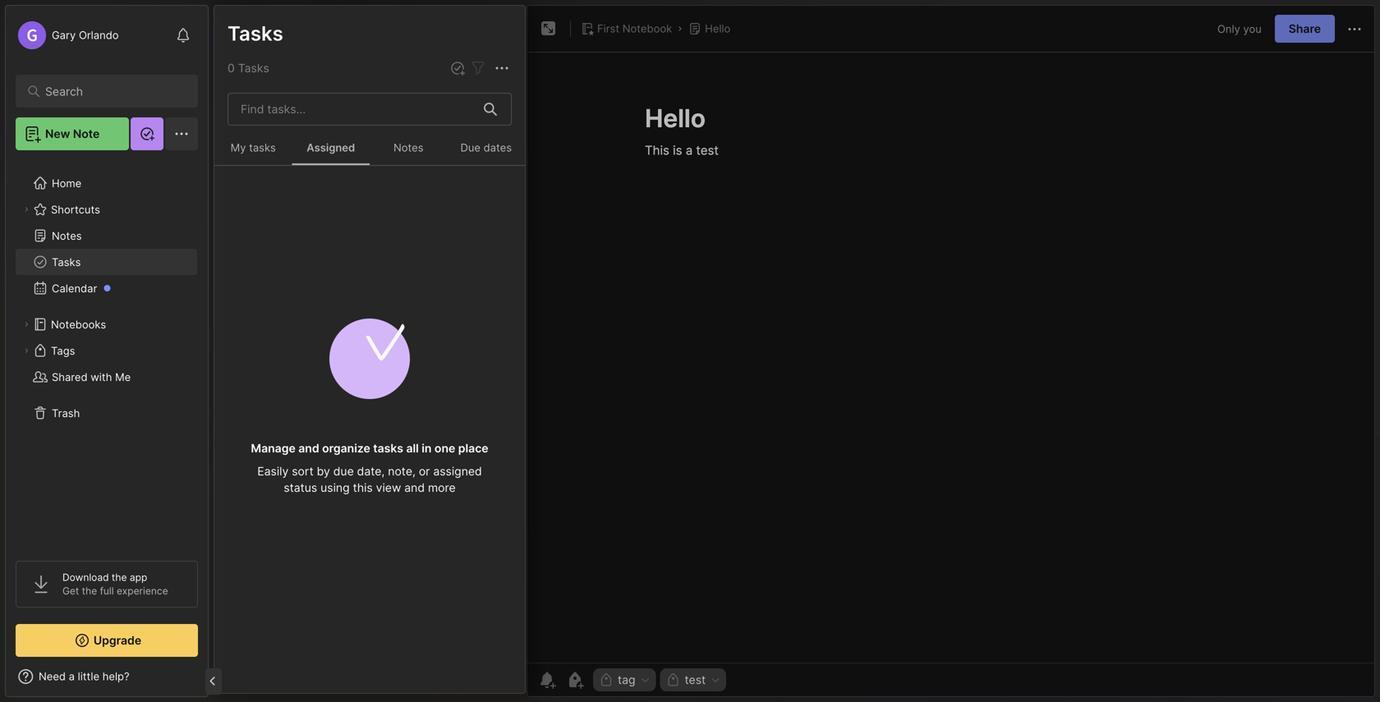 Task type: vqa. For each thing, say whether or not it's contained in the screenshot.
New
yes



Task type: locate. For each thing, give the bounding box(es) containing it.
status
[[284, 481, 317, 495]]

tag
[[308, 156, 323, 168], [618, 674, 636, 688]]

tasks right 0
[[238, 61, 269, 75]]

get
[[62, 586, 79, 598]]

1 horizontal spatial test
[[339, 156, 357, 168]]

0 vertical spatial tasks
[[228, 21, 283, 46]]

1 vertical spatial the
[[82, 586, 97, 598]]

0 vertical spatial and
[[299, 442, 319, 456]]

organize
[[322, 442, 371, 456]]

all
[[406, 442, 419, 456]]

tag down assigned
[[308, 156, 323, 168]]

0 horizontal spatial tag
[[308, 156, 323, 168]]

2023
[[270, 156, 294, 168]]

the down download
[[82, 586, 97, 598]]

0 vertical spatial the
[[112, 572, 127, 584]]

0 horizontal spatial the
[[82, 586, 97, 598]]

WHAT'S NEW field
[[6, 664, 208, 690]]

1 vertical spatial a
[[69, 671, 75, 683]]

Find tasks… text field
[[231, 96, 474, 123]]

0 horizontal spatial tasks
[[249, 141, 276, 154]]

by
[[317, 465, 330, 479]]

a left the little
[[69, 671, 75, 683]]

0 horizontal spatial test
[[275, 132, 295, 145]]

test button
[[660, 669, 727, 692]]

note,
[[388, 465, 416, 479]]

trash
[[52, 407, 80, 420]]

a
[[266, 132, 272, 145], [69, 671, 75, 683]]

None search field
[[45, 81, 176, 101]]

tree
[[6, 160, 208, 547]]

tree inside main element
[[6, 160, 208, 547]]

and
[[299, 442, 319, 456], [405, 481, 425, 495]]

notes down shortcuts
[[52, 230, 82, 242]]

1 horizontal spatial and
[[405, 481, 425, 495]]

only you
[[1218, 22, 1262, 35]]

you
[[1244, 22, 1262, 35]]

1 horizontal spatial notes
[[227, 21, 283, 45]]

the
[[112, 572, 127, 584], [82, 586, 97, 598]]

nov 28, 2023
[[231, 156, 294, 168]]

0 vertical spatial test
[[275, 132, 295, 145]]

hello up this
[[231, 115, 257, 127]]

0 vertical spatial tasks
[[249, 141, 276, 154]]

1 vertical spatial tag
[[618, 674, 636, 688]]

2 vertical spatial tasks
[[52, 256, 81, 269]]

tasks
[[228, 21, 283, 46], [238, 61, 269, 75], [52, 256, 81, 269]]

assigned
[[433, 465, 482, 479]]

notes inside button
[[394, 141, 424, 154]]

2
[[227, 60, 234, 74]]

orlando
[[79, 29, 119, 42]]

shortcuts button
[[16, 196, 197, 223]]

1 horizontal spatial tag
[[618, 674, 636, 688]]

my
[[231, 141, 246, 154]]

notes
[[227, 21, 283, 45], [394, 141, 424, 154], [52, 230, 82, 242]]

2 vertical spatial test
[[685, 674, 706, 688]]

0 horizontal spatial a
[[69, 671, 75, 683]]

1 horizontal spatial hello
[[705, 22, 731, 35]]

tag button
[[593, 669, 656, 692]]

notebook
[[623, 22, 672, 35]]

row group
[[215, 166, 525, 509]]

notes up the notes
[[227, 21, 283, 45]]

note
[[73, 127, 100, 141]]

and down or
[[405, 481, 425, 495]]

shared with me link
[[16, 364, 197, 390]]

2 horizontal spatial notes
[[394, 141, 424, 154]]

due
[[333, 465, 354, 479]]

easily sort by due date, note, or assigned status using this view and more
[[257, 465, 482, 495]]

0 vertical spatial notes
[[227, 21, 283, 45]]

0 horizontal spatial hello
[[231, 115, 257, 127]]

or
[[419, 465, 430, 479]]

1 vertical spatial hello
[[231, 115, 257, 127]]

tasks up the notes
[[228, 21, 283, 46]]

1 vertical spatial notes
[[394, 141, 424, 154]]

new
[[45, 127, 70, 141]]

0 vertical spatial tag
[[308, 156, 323, 168]]

help?
[[103, 671, 130, 683]]

Note Editor text field
[[528, 52, 1375, 663]]

due dates button
[[448, 132, 525, 165]]

hello
[[705, 22, 731, 35], [231, 115, 257, 127]]

upgrade
[[94, 634, 142, 648]]

date,
[[357, 465, 385, 479]]

1 vertical spatial and
[[405, 481, 425, 495]]

tags
[[51, 345, 75, 357]]

1 horizontal spatial the
[[112, 572, 127, 584]]

this
[[353, 481, 373, 495]]

tasks up nov 28, 2023
[[249, 141, 276, 154]]

1 horizontal spatial tasks
[[373, 442, 404, 456]]

tag right add tag image
[[618, 674, 636, 688]]

tasks up calendar
[[52, 256, 81, 269]]

test down assigned
[[339, 156, 357, 168]]

1 vertical spatial tasks
[[238, 61, 269, 75]]

tree containing home
[[6, 160, 208, 547]]

2 horizontal spatial test
[[685, 674, 706, 688]]

a right is
[[266, 132, 272, 145]]

tasks
[[249, 141, 276, 154], [373, 442, 404, 456]]

0 vertical spatial hello
[[705, 22, 731, 35]]

tasks left all
[[373, 442, 404, 456]]

notes link
[[16, 223, 197, 249]]

first notebook button
[[578, 17, 676, 40]]

only
[[1218, 22, 1241, 35]]

test
[[275, 132, 295, 145], [339, 156, 357, 168], [685, 674, 706, 688]]

hello right notebook
[[705, 22, 731, 35]]

notes left due
[[394, 141, 424, 154]]

0 horizontal spatial notes
[[52, 230, 82, 242]]

new task image
[[450, 60, 466, 76]]

0 tasks
[[228, 61, 269, 75]]

assigned
[[307, 141, 355, 154]]

test up "2023"
[[275, 132, 295, 145]]

the up full
[[112, 572, 127, 584]]

in
[[422, 442, 432, 456]]

and up sort
[[299, 442, 319, 456]]

2 vertical spatial notes
[[52, 230, 82, 242]]

notes inside tree
[[52, 230, 82, 242]]

test right tag button
[[685, 674, 706, 688]]

add tag image
[[565, 671, 585, 690]]

0 vertical spatial a
[[266, 132, 272, 145]]



Task type: describe. For each thing, give the bounding box(es) containing it.
one
[[435, 442, 456, 456]]

experience
[[117, 586, 168, 598]]

upgrade button
[[16, 625, 198, 658]]

and inside easily sort by due date, note, or assigned status using this view and more
[[405, 481, 425, 495]]

shortcuts
[[51, 203, 100, 216]]

Search text field
[[45, 84, 176, 99]]

More actions and view options field
[[488, 58, 512, 78]]

dates
[[484, 141, 512, 154]]

using
[[321, 481, 350, 495]]

my tasks button
[[215, 132, 292, 165]]

more
[[428, 481, 456, 495]]

main element
[[0, 0, 214, 703]]

a inside what's new field
[[69, 671, 75, 683]]

expand notebooks image
[[21, 320, 31, 330]]

with
[[91, 371, 112, 384]]

is
[[255, 132, 263, 145]]

tasks inside button
[[249, 141, 276, 154]]

need a little help?
[[39, 671, 130, 683]]

first notebook
[[598, 22, 672, 35]]

due dates
[[461, 141, 512, 154]]

tasks inside button
[[52, 256, 81, 269]]

tags button
[[16, 338, 197, 364]]

click to collapse image
[[208, 672, 220, 692]]

notes
[[237, 60, 267, 74]]

shared with me
[[52, 371, 131, 384]]

tasks button
[[16, 249, 197, 275]]

share
[[1289, 22, 1322, 36]]

hello inside button
[[705, 22, 731, 35]]

new note
[[45, 127, 100, 141]]

row group containing manage and organize tasks all in one place
[[215, 166, 525, 509]]

filter tasks image
[[469, 59, 488, 78]]

1 horizontal spatial a
[[266, 132, 272, 145]]

home
[[52, 177, 82, 190]]

gary
[[52, 29, 76, 42]]

this
[[231, 132, 252, 145]]

assigned button
[[292, 132, 370, 165]]

Account field
[[16, 19, 119, 52]]

trash link
[[16, 400, 197, 427]]

shared
[[52, 371, 88, 384]]

manage and organize tasks all in one place
[[251, 442, 489, 456]]

little
[[78, 671, 100, 683]]

share button
[[1275, 15, 1336, 43]]

first
[[598, 22, 620, 35]]

hello button
[[686, 17, 734, 40]]

full
[[100, 586, 114, 598]]

app
[[130, 572, 147, 584]]

manage
[[251, 442, 296, 456]]

expand tags image
[[21, 346, 31, 356]]

calendar
[[52, 282, 97, 295]]

note window element
[[527, 5, 1376, 698]]

2 notes
[[227, 60, 267, 74]]

me
[[115, 371, 131, 384]]

none search field inside main element
[[45, 81, 176, 101]]

add a reminder image
[[538, 671, 557, 690]]

28,
[[252, 156, 267, 168]]

test inside button
[[685, 674, 706, 688]]

notes button
[[370, 132, 448, 165]]

1 vertical spatial test
[[339, 156, 357, 168]]

expand note image
[[539, 19, 559, 39]]

1 vertical spatial tasks
[[373, 442, 404, 456]]

easily
[[257, 465, 289, 479]]

download the app get the full experience
[[62, 572, 168, 598]]

download
[[62, 572, 109, 584]]

this is a test
[[231, 132, 295, 145]]

due
[[461, 141, 481, 154]]

home link
[[16, 170, 198, 196]]

notebooks link
[[16, 312, 197, 338]]

0 horizontal spatial and
[[299, 442, 319, 456]]

calendar button
[[16, 275, 197, 302]]

my tasks
[[231, 141, 276, 154]]

sort
[[292, 465, 314, 479]]

0
[[228, 61, 235, 75]]

gary orlando
[[52, 29, 119, 42]]

more actions and view options image
[[492, 59, 512, 78]]

Filter tasks field
[[469, 58, 488, 78]]

nov
[[231, 156, 250, 168]]

tag inside button
[[618, 674, 636, 688]]

notebooks
[[51, 318, 106, 331]]

need
[[39, 671, 66, 683]]

place
[[458, 442, 489, 456]]

view
[[376, 481, 401, 495]]



